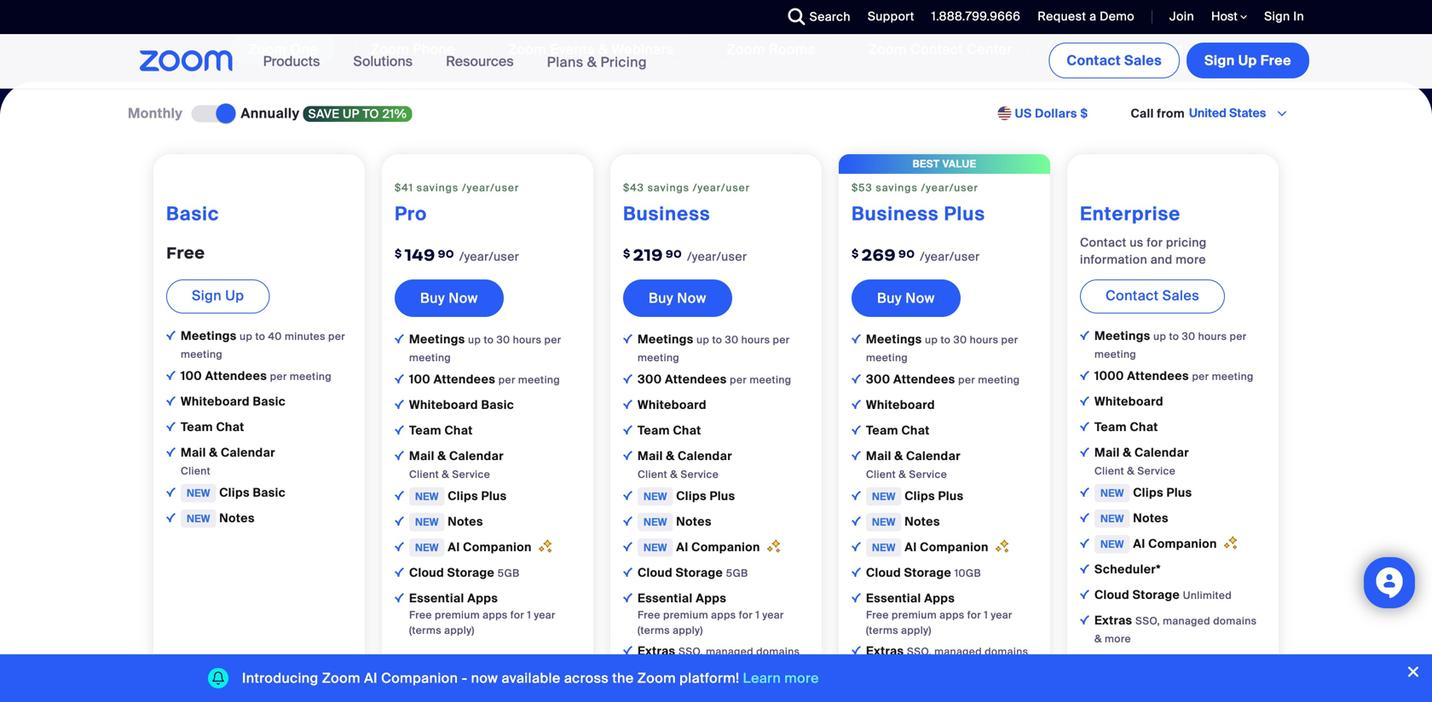 Task type: locate. For each thing, give the bounding box(es) containing it.
1 vertical spatial phone
[[1095, 653, 1132, 669]]

1 horizontal spatial whiteboard basic
[[409, 397, 514, 413]]

for down 10gb
[[967, 609, 981, 622]]

0 horizontal spatial 100
[[181, 368, 202, 384]]

3 buy from the left
[[877, 289, 902, 307]]

for up learn
[[739, 609, 753, 622]]

sign down host
[[1205, 52, 1235, 69]]

for inside the enterprise contact us for pricing information and more
[[1147, 235, 1163, 250]]

sso, up platform!
[[679, 645, 703, 658]]

0 horizontal spatial 1
[[527, 609, 531, 622]]

$ inside "$ 269 90 /year/user"
[[852, 247, 859, 260]]

buy now link
[[395, 279, 504, 317], [623, 279, 732, 317], [852, 279, 961, 317]]

/year/user down best value
[[921, 181, 978, 194]]

$41
[[395, 181, 413, 194]]

hours
[[1198, 330, 1227, 343], [513, 333, 542, 346], [741, 333, 770, 346], [970, 333, 999, 346]]

0 horizontal spatial apps
[[483, 609, 508, 622]]

contact sales link down demo
[[1049, 43, 1180, 78]]

support link up the zoom contact center
[[868, 9, 914, 24]]

sales down demo
[[1124, 52, 1162, 69]]

contact sales down and on the top of page
[[1106, 287, 1200, 305]]

essential apps free premium apps for 1 year (terms apply) down cloud storage 10gb
[[866, 591, 1012, 637]]

$ for business
[[623, 247, 631, 260]]

sign up up to 40 minutes per meeting
[[192, 287, 222, 305]]

0 horizontal spatial 300
[[638, 372, 662, 387]]

2 1 from the left
[[756, 609, 760, 622]]

2 horizontal spatial sso,
[[1135, 614, 1160, 628]]

contact sales link
[[1049, 43, 1180, 78], [1080, 279, 1225, 314]]

(terms
[[409, 624, 442, 637], [638, 624, 670, 637], [866, 624, 898, 637]]

mail
[[181, 445, 206, 461], [1095, 445, 1120, 461], [409, 448, 435, 464], [638, 448, 663, 464], [866, 448, 891, 464]]

buy down 149
[[420, 289, 445, 307]]

2 savings from the left
[[648, 181, 690, 194]]

business inside $43 savings /year/user business
[[623, 202, 711, 226]]

us
[[1130, 235, 1144, 250]]

0 vertical spatial contact sales link
[[1049, 43, 1180, 78]]

2 now from the left
[[677, 289, 706, 307]]

0 horizontal spatial include image
[[166, 331, 176, 340]]

1 buy from the left
[[420, 289, 445, 307]]

1 apps from the left
[[467, 591, 498, 606]]

to inside annually save up to 21%
[[363, 106, 379, 122]]

zoom for zoom whiteboard
[[1065, 40, 1104, 58]]

apps down 10gb
[[940, 609, 965, 622]]

$
[[1080, 106, 1088, 121], [395, 247, 402, 260], [623, 247, 631, 260], [852, 247, 859, 260]]

buy now link down $ 219 90 /year/user
[[623, 279, 732, 317]]

1 horizontal spatial year
[[762, 609, 784, 622]]

savings
[[417, 181, 459, 194], [648, 181, 690, 194], [876, 181, 918, 194]]

0 horizontal spatial 90
[[438, 247, 454, 261]]

2 5gb from the left
[[726, 567, 748, 580]]

1 horizontal spatial 1
[[756, 609, 760, 622]]

300 attendees per meeting for cloud storage 5gb
[[638, 372, 791, 387]]

host button
[[1211, 9, 1247, 25]]

1 horizontal spatial apps
[[696, 591, 726, 606]]

$ left 149
[[395, 247, 402, 260]]

3 apps from the left
[[924, 591, 955, 606]]

0 horizontal spatial buy now
[[420, 289, 478, 307]]

ai
[[1133, 536, 1145, 552], [448, 539, 460, 555], [676, 539, 688, 555], [905, 539, 917, 555], [364, 670, 378, 688]]

0 horizontal spatial sso,
[[679, 645, 703, 658]]

0 horizontal spatial business
[[623, 202, 711, 226]]

managed down unlimited
[[1163, 614, 1210, 628]]

100 for buy now
[[409, 372, 430, 387]]

90 for pro
[[438, 247, 454, 261]]

buy now
[[420, 289, 478, 307], [649, 289, 706, 307], [877, 289, 935, 307]]

2 premium from the left
[[663, 609, 708, 622]]

include image
[[166, 331, 176, 340], [623, 593, 633, 603], [852, 593, 861, 603]]

1 horizontal spatial premium
[[663, 609, 708, 622]]

2 essential apps free premium apps for 1 year (terms apply) from the left
[[638, 591, 784, 637]]

storage
[[447, 565, 495, 581], [676, 565, 723, 581], [904, 565, 951, 581], [1133, 587, 1180, 603]]

savings right $43
[[648, 181, 690, 194]]

extras
[[1095, 613, 1135, 629], [638, 643, 679, 659], [866, 643, 907, 659]]

0 horizontal spatial whiteboard basic
[[181, 394, 286, 409]]

team
[[181, 419, 213, 435], [1095, 419, 1127, 435], [409, 423, 441, 438], [638, 423, 670, 438], [866, 423, 898, 438]]

1 vertical spatial sales
[[1162, 287, 1200, 305]]

0 horizontal spatial sso, managed domains & more
[[638, 645, 800, 676]]

2 horizontal spatial sign
[[1264, 9, 1290, 24]]

3 (terms from the left
[[866, 624, 898, 637]]

90 inside "$ 269 90 /year/user"
[[899, 247, 915, 261]]

90 inside $ 219 90 /year/user
[[666, 247, 682, 261]]

1 1 from the left
[[527, 609, 531, 622]]

2 horizontal spatial 1
[[984, 609, 988, 622]]

whiteboard
[[1107, 40, 1184, 58], [181, 394, 250, 409], [1095, 394, 1164, 409], [409, 397, 478, 413], [638, 397, 707, 413], [866, 397, 935, 413]]

3 buy now link from the left
[[852, 279, 961, 317]]

zoom for zoom phone
[[371, 40, 409, 58]]

$ left 219
[[623, 247, 631, 260]]

0 horizontal spatial managed
[[706, 645, 754, 658]]

2 horizontal spatial buy now link
[[852, 279, 961, 317]]

sign up
[[192, 287, 244, 305]]

contact sales link down and on the top of page
[[1080, 279, 1225, 314]]

1 year from the left
[[534, 609, 556, 622]]

2 horizontal spatial year
[[991, 609, 1012, 622]]

2 horizontal spatial now
[[906, 289, 935, 307]]

essential apps free premium apps for 1 year (terms apply)
[[409, 591, 556, 637], [638, 591, 784, 637], [866, 591, 1012, 637]]

1 horizontal spatial managed
[[934, 645, 982, 658]]

$ inside $ 219 90 /year/user
[[623, 247, 631, 260]]

1 premium from the left
[[435, 609, 480, 622]]

buy now for business
[[649, 289, 706, 307]]

1 horizontal spatial now
[[677, 289, 706, 307]]

sign up link
[[166, 279, 270, 314]]

/year/user inside "$ 269 90 /year/user"
[[920, 249, 980, 265]]

2 year from the left
[[762, 609, 784, 622]]

/year/user down $53 savings /year/user business plus
[[920, 249, 980, 265]]

zoom one
[[248, 40, 318, 58]]

0 horizontal spatial (terms
[[409, 624, 442, 637]]

for right us
[[1147, 235, 1163, 250]]

contact down information
[[1106, 287, 1159, 305]]

banner
[[119, 34, 1313, 90]]

2 90 from the left
[[666, 247, 682, 261]]

now down $ 149 90 /year/user
[[449, 289, 478, 307]]

/year/user inside $43 savings /year/user business
[[693, 181, 750, 194]]

/year/user up $219.90 per year per user element
[[693, 181, 750, 194]]

team for buy now link corresponding to pro
[[409, 423, 441, 438]]

up inside up to 40 minutes per meeting
[[240, 330, 253, 343]]

1 horizontal spatial up
[[1238, 52, 1257, 69]]

up inside "button"
[[1238, 52, 1257, 69]]

1 essential apps free premium apps for 1 year (terms apply) from the left
[[409, 591, 556, 637]]

2 horizontal spatial managed
[[1163, 614, 1210, 628]]

300
[[638, 372, 662, 387], [866, 372, 890, 387]]

more inside the enterprise contact us for pricing information and more
[[1176, 252, 1206, 268]]

buy down 269
[[877, 289, 902, 307]]

value
[[942, 157, 976, 170]]

2 buy now link from the left
[[623, 279, 732, 317]]

include image for cloud storage 5gb
[[623, 593, 633, 603]]

2 (terms from the left
[[638, 624, 670, 637]]

up down "host" dropdown button
[[1238, 52, 1257, 69]]

30
[[1182, 330, 1195, 343], [497, 333, 510, 346], [725, 333, 739, 346], [954, 333, 967, 346]]

300 attendees per meeting
[[638, 372, 791, 387], [866, 372, 1020, 387]]

contact sales link inside meetings 'navigation'
[[1049, 43, 1180, 78]]

notes for buy now link for business
[[676, 514, 712, 530]]

2 300 attendees per meeting from the left
[[866, 372, 1020, 387]]

savings inside $43 savings /year/user business
[[648, 181, 690, 194]]

2 horizontal spatial domains
[[1213, 614, 1257, 628]]

sso, for now
[[679, 645, 703, 658]]

2 apps from the left
[[696, 591, 726, 606]]

1 (terms from the left
[[409, 624, 442, 637]]

90 right 219
[[666, 247, 682, 261]]

apps up the "now"
[[483, 609, 508, 622]]

pricing
[[1166, 235, 1207, 250]]

1 horizontal spatial essential
[[638, 591, 693, 606]]

now down $ 219 90 /year/user
[[677, 289, 706, 307]]

domains
[[1213, 614, 1257, 628], [756, 645, 800, 658], [985, 645, 1028, 658]]

0 horizontal spatial buy now link
[[395, 279, 504, 317]]

2 horizontal spatial essential
[[866, 591, 921, 606]]

meetings navigation
[[1045, 34, 1313, 82]]

/year/user up $149.90 per year per user element
[[462, 181, 519, 194]]

platform!
[[680, 670, 739, 688]]

meeting
[[181, 348, 223, 361], [1095, 348, 1136, 361], [409, 351, 451, 364], [638, 351, 679, 364], [866, 351, 908, 364], [290, 370, 332, 383], [1212, 370, 1254, 383], [518, 373, 560, 386], [750, 373, 791, 386], [978, 373, 1020, 386]]

managed down 10gb
[[934, 645, 982, 658]]

2 cloud storage 5gb from the left
[[638, 565, 748, 581]]

1 horizontal spatial 100
[[409, 372, 430, 387]]

managed for contact sales
[[1163, 614, 1210, 628]]

2 horizontal spatial apply)
[[901, 624, 931, 637]]

apps
[[483, 609, 508, 622], [711, 609, 736, 622], [940, 609, 965, 622]]

calendar inside mail & calendar client
[[221, 445, 275, 461]]

cloud storage 5gb
[[409, 565, 520, 581], [638, 565, 748, 581]]

buy now link down "$ 269 90 /year/user"
[[852, 279, 961, 317]]

3 apply) from the left
[[901, 624, 931, 637]]

100 attendees per meeting for now
[[409, 372, 560, 387]]

join link
[[1157, 0, 1199, 34], [1170, 9, 1194, 24]]

new ai companion
[[1101, 536, 1220, 552], [415, 539, 535, 555], [644, 539, 763, 555], [872, 539, 992, 555]]

unlimited
[[1183, 589, 1232, 602]]

0 horizontal spatial sign
[[192, 287, 222, 305]]

business down $53
[[852, 202, 939, 226]]

2 horizontal spatial (terms
[[866, 624, 898, 637]]

zoom up 21%
[[371, 40, 409, 58]]

1
[[527, 609, 531, 622], [756, 609, 760, 622], [984, 609, 988, 622]]

100 for sign up
[[181, 368, 202, 384]]

apps for business
[[711, 609, 736, 622]]

us dollars $
[[1015, 106, 1088, 121]]

1 horizontal spatial 300
[[866, 372, 890, 387]]

savings inside $53 savings /year/user business plus
[[876, 181, 918, 194]]

resources button
[[446, 34, 521, 89]]

2 buy now from the left
[[649, 289, 706, 307]]

essential apps free premium apps for 1 year (terms apply) up platform!
[[638, 591, 784, 637]]

premium
[[435, 609, 480, 622], [663, 609, 708, 622], [892, 609, 937, 622]]

sign up free
[[1205, 52, 1291, 69]]

1 vertical spatial sign
[[1205, 52, 1235, 69]]

& inside product information navigation
[[587, 53, 597, 71]]

& inside tabs of zoom services tab list
[[598, 40, 608, 58]]

0 horizontal spatial extras
[[638, 643, 679, 659]]

2 horizontal spatial premium
[[892, 609, 937, 622]]

1 horizontal spatial buy now
[[649, 289, 706, 307]]

/year/user down $41 savings /year/user pro
[[459, 249, 519, 265]]

new notes
[[187, 510, 255, 526], [1101, 510, 1169, 526], [415, 514, 483, 530], [644, 514, 712, 530], [872, 514, 940, 530]]

/year/user inside $41 savings /year/user pro
[[462, 181, 519, 194]]

1 horizontal spatial apply)
[[673, 624, 703, 637]]

1 savings from the left
[[417, 181, 459, 194]]

clips
[[219, 485, 250, 501], [1133, 485, 1164, 501], [448, 488, 478, 504], [676, 488, 707, 504], [905, 488, 935, 504]]

buy for pro
[[420, 289, 445, 307]]

rooms
[[769, 40, 815, 58]]

1000 attendees per meeting
[[1095, 368, 1254, 384]]

sign inside "button"
[[1205, 52, 1235, 69]]

sales inside meetings 'navigation'
[[1124, 52, 1162, 69]]

domains for contact sales
[[1213, 614, 1257, 628]]

team for sign up link
[[181, 419, 213, 435]]

buy now link down $ 149 90 /year/user
[[395, 279, 504, 317]]

sign for sign in
[[1264, 9, 1290, 24]]

support link right search
[[855, 0, 919, 34]]

1 horizontal spatial sso, managed domains & more
[[866, 645, 1028, 676]]

0 vertical spatial phone
[[413, 40, 455, 58]]

plans & pricing link
[[547, 53, 647, 71], [547, 53, 647, 71]]

sso, down cloud storage 10gb
[[907, 645, 932, 658]]

per
[[328, 330, 345, 343], [1230, 330, 1247, 343], [544, 333, 561, 346], [773, 333, 790, 346], [1001, 333, 1018, 346], [270, 370, 287, 383], [1192, 370, 1209, 383], [498, 373, 515, 386], [730, 373, 747, 386], [958, 373, 975, 386]]

0 vertical spatial contact sales
[[1067, 52, 1162, 69]]

1 horizontal spatial phone
[[1095, 653, 1132, 669]]

premium up platform!
[[663, 609, 708, 622]]

contact down the a
[[1067, 52, 1121, 69]]

cloud storage 10gb
[[866, 565, 981, 581]]

2 apply) from the left
[[673, 624, 703, 637]]

buy down 219
[[649, 289, 673, 307]]

1 horizontal spatial 90
[[666, 247, 682, 261]]

1 vertical spatial up
[[225, 287, 244, 305]]

phone
[[413, 40, 455, 58], [1095, 653, 1132, 669]]

2 horizontal spatial savings
[[876, 181, 918, 194]]

90 right 149
[[438, 247, 454, 261]]

apply)
[[444, 624, 475, 637], [673, 624, 703, 637], [901, 624, 931, 637]]

sign left the in
[[1264, 9, 1290, 24]]

premium for business
[[663, 609, 708, 622]]

1 apps from the left
[[483, 609, 508, 622]]

$ for pro
[[395, 247, 402, 260]]

contact sales inside meetings 'navigation'
[[1067, 52, 1162, 69]]

$ right the dollars
[[1080, 106, 1088, 121]]

contact down 1.888.799.9666
[[910, 40, 963, 58]]

1 horizontal spatial apps
[[711, 609, 736, 622]]

apply) for business
[[673, 624, 703, 637]]

1 essential from the left
[[409, 591, 464, 606]]

& inside mail & calendar client
[[209, 445, 218, 461]]

/year/user down $43 savings /year/user business
[[687, 249, 747, 265]]

1 horizontal spatial 300 attendees per meeting
[[866, 372, 1020, 387]]

calendar
[[221, 445, 275, 461], [1135, 445, 1189, 461], [449, 448, 504, 464], [678, 448, 732, 464], [906, 448, 961, 464]]

1 apply) from the left
[[444, 624, 475, 637]]

include image
[[1080, 331, 1089, 340], [395, 334, 404, 343], [623, 334, 633, 343], [852, 334, 861, 343], [395, 593, 404, 603]]

3 90 from the left
[[899, 247, 915, 261]]

domains for buy now
[[756, 645, 800, 658]]

dollars
[[1035, 106, 1077, 121]]

for
[[1147, 235, 1163, 250], [510, 609, 524, 622], [739, 609, 753, 622], [967, 609, 981, 622]]

2 horizontal spatial essential apps free premium apps for 1 year (terms apply)
[[866, 591, 1012, 637]]

apps up platform!
[[711, 609, 736, 622]]

1 horizontal spatial business
[[852, 202, 939, 226]]

0 horizontal spatial phone
[[413, 40, 455, 58]]

2 horizontal spatial buy
[[877, 289, 902, 307]]

apply) up platform!
[[673, 624, 703, 637]]

apply) down cloud storage 10gb
[[901, 624, 931, 637]]

2 horizontal spatial apps
[[940, 609, 965, 622]]

1 300 attendees per meeting from the left
[[638, 372, 791, 387]]

new
[[187, 487, 210, 500], [1101, 487, 1124, 500], [415, 490, 439, 503], [644, 490, 667, 503], [872, 490, 896, 503], [187, 512, 210, 525], [1101, 512, 1124, 525], [415, 516, 439, 529], [644, 516, 667, 529], [872, 516, 896, 529], [1101, 538, 1124, 551], [415, 541, 439, 554], [644, 541, 667, 554], [872, 541, 896, 554], [644, 685, 667, 698]]

notes
[[219, 510, 255, 526], [1133, 510, 1169, 526], [448, 514, 483, 530], [676, 514, 712, 530], [905, 514, 940, 530]]

1 horizontal spatial essential apps free premium apps for 1 year (terms apply)
[[638, 591, 784, 637]]

apps down cloud storage 10gb
[[924, 591, 955, 606]]

up
[[343, 106, 360, 122], [240, 330, 253, 343], [1154, 330, 1166, 343], [468, 333, 481, 346], [697, 333, 709, 346], [925, 333, 938, 346]]

Country/Region text field
[[1187, 105, 1274, 122]]

demo
[[1100, 9, 1135, 24]]

apply) up the -
[[444, 624, 475, 637]]

1 horizontal spatial savings
[[648, 181, 690, 194]]

90 right 269
[[899, 247, 915, 261]]

enterprise contact us for pricing information and more
[[1080, 202, 1207, 268]]

sso,
[[1135, 614, 1160, 628], [679, 645, 703, 658], [907, 645, 932, 658]]

managed up platform!
[[706, 645, 754, 658]]

5gb for business
[[726, 567, 748, 580]]

show options image
[[1275, 107, 1289, 121]]

center
[[967, 40, 1012, 58]]

1 cloud storage 5gb from the left
[[409, 565, 520, 581]]

essential apps free premium apps for 1 year (terms apply) up the "now"
[[409, 591, 556, 637]]

ok image
[[166, 371, 176, 380], [1080, 371, 1089, 380], [852, 374, 861, 383], [166, 396, 176, 406], [852, 400, 861, 409], [166, 422, 176, 431], [852, 425, 861, 435], [166, 447, 176, 457], [1080, 447, 1089, 457], [166, 487, 176, 497], [1080, 487, 1089, 497], [395, 491, 404, 500], [623, 491, 633, 500], [166, 513, 176, 522], [1080, 513, 1089, 522], [395, 516, 404, 526], [623, 516, 633, 526], [1080, 539, 1089, 548], [1080, 564, 1089, 574], [395, 568, 404, 577], [852, 568, 861, 577], [1080, 590, 1089, 599], [1080, 615, 1089, 625], [623, 646, 633, 655], [852, 646, 861, 655], [623, 686, 633, 695]]

1 for pro
[[527, 609, 531, 622]]

client inside mail & calendar client
[[181, 464, 211, 478]]

0 horizontal spatial 5gb
[[498, 567, 520, 580]]

1 horizontal spatial domains
[[985, 645, 1028, 658]]

savings inside $41 savings /year/user pro
[[417, 181, 459, 194]]

0 vertical spatial up
[[1238, 52, 1257, 69]]

host
[[1211, 9, 1240, 24]]

premium up the -
[[435, 609, 480, 622]]

2 300 from the left
[[866, 372, 890, 387]]

up to 30 hours per meeting
[[1095, 330, 1247, 361], [409, 333, 561, 364], [638, 333, 790, 364], [866, 333, 1018, 364]]

business down $43
[[623, 202, 711, 226]]

1 horizontal spatial 5gb
[[726, 567, 748, 580]]

0 vertical spatial sign
[[1264, 9, 1290, 24]]

and
[[1151, 252, 1173, 268]]

cloud storage 5gb for pro
[[409, 565, 520, 581]]

savings right $53
[[876, 181, 918, 194]]

contact inside the enterprise contact us for pricing information and more
[[1080, 235, 1127, 250]]

buy now link for business
[[623, 279, 732, 317]]

0 horizontal spatial essential
[[409, 591, 464, 606]]

business for business
[[623, 202, 711, 226]]

contact up information
[[1080, 235, 1127, 250]]

up inside annually save up to 21%
[[343, 106, 360, 122]]

2 horizontal spatial buy now
[[877, 289, 935, 307]]

buy now down $ 149 90 /year/user
[[420, 289, 478, 307]]

1 buy now from the left
[[420, 289, 478, 307]]

sales down and on the top of page
[[1162, 287, 1200, 305]]

0 horizontal spatial 300 attendees per meeting
[[638, 372, 791, 387]]

5gb for pro
[[498, 567, 520, 580]]

scheduler
[[676, 684, 738, 699]]

team for buy now link for business
[[638, 423, 670, 438]]

2 apps from the left
[[711, 609, 736, 622]]

zoom down request a demo
[[1065, 40, 1104, 58]]

1 horizontal spatial include image
[[623, 593, 633, 603]]

whiteboard basic for now
[[409, 397, 514, 413]]

2 horizontal spatial sso, managed domains & more
[[1095, 614, 1257, 646]]

1 business from the left
[[623, 202, 711, 226]]

2 essential from the left
[[638, 591, 693, 606]]

basic
[[166, 202, 219, 226], [253, 394, 286, 409], [481, 397, 514, 413], [253, 485, 286, 501]]

notes for buy now link corresponding to pro
[[448, 514, 483, 530]]

apps up the "now"
[[467, 591, 498, 606]]

2 horizontal spatial apps
[[924, 591, 955, 606]]

contact inside meetings 'navigation'
[[1067, 52, 1121, 69]]

business
[[623, 202, 711, 226], [852, 202, 939, 226]]

0 horizontal spatial up
[[225, 287, 244, 305]]

300 attendees per meeting for cloud storage 10gb
[[866, 372, 1020, 387]]

0 horizontal spatial premium
[[435, 609, 480, 622]]

1 horizontal spatial buy now link
[[623, 279, 732, 317]]

100 attendees per meeting
[[181, 368, 332, 384], [409, 372, 560, 387]]

one
[[290, 40, 318, 58]]

0 horizontal spatial now
[[449, 289, 478, 307]]

(terms for business
[[638, 624, 670, 637]]

90 inside $ 149 90 /year/user
[[438, 247, 454, 261]]

1 now from the left
[[449, 289, 478, 307]]

$ inside $ 149 90 /year/user
[[395, 247, 402, 260]]

10gb
[[955, 567, 981, 580]]

$ left 269
[[852, 247, 859, 260]]

now down "$ 269 90 /year/user"
[[906, 289, 935, 307]]

0 horizontal spatial year
[[534, 609, 556, 622]]

sso, down cloud storage unlimited
[[1135, 614, 1160, 628]]

1 300 from the left
[[638, 372, 662, 387]]

contact sales
[[1067, 52, 1162, 69], [1106, 287, 1200, 305]]

2 horizontal spatial extras
[[1095, 613, 1135, 629]]

2 horizontal spatial 90
[[899, 247, 915, 261]]

savings right '$41'
[[417, 181, 459, 194]]

premium for pro
[[435, 609, 480, 622]]

zoom left the one
[[248, 40, 287, 58]]

0 horizontal spatial domains
[[756, 645, 800, 658]]

zoom
[[248, 40, 287, 58], [371, 40, 409, 58], [508, 40, 547, 58], [727, 40, 765, 58], [868, 40, 907, 58], [1065, 40, 1104, 58], [322, 670, 361, 688], [637, 670, 676, 688]]

1 horizontal spatial buy
[[649, 289, 673, 307]]

service
[[1137, 464, 1176, 478], [452, 468, 490, 481], [681, 468, 719, 481], [909, 468, 947, 481]]

0 horizontal spatial 100 attendees per meeting
[[181, 368, 332, 384]]

0 horizontal spatial savings
[[417, 181, 459, 194]]

free
[[1261, 52, 1291, 69], [166, 242, 205, 263], [409, 609, 432, 622], [638, 609, 660, 622], [866, 609, 889, 622]]

zoom left rooms
[[727, 40, 765, 58]]

1 horizontal spatial (terms
[[638, 624, 670, 637]]

zoom left plans
[[508, 40, 547, 58]]

3 savings from the left
[[876, 181, 918, 194]]

monthly
[[128, 104, 183, 122]]

2 business from the left
[[852, 202, 939, 226]]

1 horizontal spatial 100 attendees per meeting
[[409, 372, 560, 387]]

0 vertical spatial sales
[[1124, 52, 1162, 69]]

available
[[502, 670, 561, 688]]

up up up to 40 minutes per meeting
[[225, 287, 244, 305]]

buy now down "$ 269 90 /year/user"
[[877, 289, 935, 307]]

client
[[181, 464, 211, 478], [1095, 464, 1124, 478], [409, 468, 439, 481], [638, 468, 668, 481], [866, 468, 896, 481]]

zoom down support
[[868, 40, 907, 58]]

1 buy now link from the left
[[395, 279, 504, 317]]

0 horizontal spatial essential apps free premium apps for 1 year (terms apply)
[[409, 591, 556, 637]]

sso, for sales
[[1135, 614, 1160, 628]]

sign in
[[1264, 9, 1304, 24]]

100 attendees per meeting for up
[[181, 368, 332, 384]]

apps up platform!
[[696, 591, 726, 606]]

1 for business
[[756, 609, 760, 622]]

ok image
[[395, 374, 404, 383], [623, 374, 633, 383], [1080, 396, 1089, 406], [395, 400, 404, 409], [623, 400, 633, 409], [1080, 422, 1089, 431], [395, 425, 404, 435], [623, 425, 633, 435], [395, 451, 404, 460], [623, 451, 633, 460], [852, 451, 861, 460], [852, 491, 861, 500], [852, 516, 861, 526], [395, 542, 404, 551], [623, 542, 633, 551], [852, 542, 861, 551], [623, 568, 633, 577]]

contact sales down demo
[[1067, 52, 1162, 69]]

2 buy from the left
[[649, 289, 673, 307]]

search button
[[775, 0, 855, 34]]

business inside $53 savings /year/user business plus
[[852, 202, 939, 226]]

chat
[[216, 419, 244, 435], [1130, 419, 1158, 435], [445, 423, 473, 438], [673, 423, 701, 438], [901, 423, 930, 438]]

premium down cloud storage 10gb
[[892, 609, 937, 622]]

0 horizontal spatial apply)
[[444, 624, 475, 637]]

2 horizontal spatial include image
[[852, 593, 861, 603]]

2 vertical spatial sign
[[192, 287, 222, 305]]

1 horizontal spatial cloud storage 5gb
[[638, 565, 748, 581]]

new clips basic
[[187, 485, 286, 501]]

0 horizontal spatial cloud storage 5gb
[[409, 565, 520, 581]]

0 horizontal spatial buy
[[420, 289, 445, 307]]

buy now down $ 219 90 /year/user
[[649, 289, 706, 307]]

0 horizontal spatial apps
[[467, 591, 498, 606]]

attendees
[[205, 368, 267, 384], [1127, 368, 1189, 384], [434, 372, 495, 387], [665, 372, 727, 387], [893, 372, 955, 387]]

1 horizontal spatial sign
[[1205, 52, 1235, 69]]

year for pro
[[534, 609, 556, 622]]

1 90 from the left
[[438, 247, 454, 261]]

$269.90 per year per user element
[[852, 233, 1037, 271]]

cloud
[[409, 565, 444, 581], [638, 565, 673, 581], [866, 565, 901, 581], [1095, 587, 1130, 603]]

extras for contact sales
[[1095, 613, 1135, 629]]

1 5gb from the left
[[498, 567, 520, 580]]



Task type: vqa. For each thing, say whether or not it's contained in the screenshot.
$ inside $ 219 90 /year/user
yes



Task type: describe. For each thing, give the bounding box(es) containing it.
pbx
[[1204, 655, 1225, 668]]

apply) for pro
[[444, 624, 475, 637]]

90 for business plus
[[899, 247, 915, 261]]

full-
[[1135, 655, 1158, 668]]

zoom logo image
[[140, 50, 233, 72]]

/year/user inside $53 savings /year/user business plus
[[921, 181, 978, 194]]

zoom for zoom contact center
[[868, 40, 907, 58]]

up for sign up
[[225, 287, 244, 305]]

in
[[1293, 9, 1304, 24]]

products
[[263, 52, 320, 70]]

/year/user inside $ 219 90 /year/user
[[687, 249, 747, 265]]

introducing
[[242, 670, 318, 688]]

zoom for zoom events & webinars
[[508, 40, 547, 58]]

search
[[810, 9, 851, 25]]

plus inside $53 savings /year/user business plus
[[944, 202, 985, 226]]

219
[[633, 245, 663, 265]]

solutions
[[353, 52, 413, 70]]

now for business
[[677, 289, 706, 307]]

zoom contact center
[[868, 40, 1012, 58]]

products button
[[263, 34, 328, 89]]

3 essential apps free premium apps for 1 year (terms apply) from the left
[[866, 591, 1012, 637]]

featured
[[1158, 655, 1201, 668]]

meeting inside up to 40 minutes per meeting
[[181, 348, 223, 361]]

sso, managed domains & more for now
[[638, 645, 800, 676]]

year for business
[[762, 609, 784, 622]]

minutes
[[285, 330, 325, 343]]

buy for business
[[649, 289, 673, 307]]

request a demo
[[1038, 9, 1135, 24]]

now
[[471, 670, 498, 688]]

zoom whiteboard
[[1065, 40, 1184, 58]]

plans & pricing
[[547, 53, 647, 71]]

3 essential from the left
[[866, 591, 921, 606]]

up for sign up free
[[1238, 52, 1257, 69]]

3 now from the left
[[906, 289, 935, 307]]

support
[[868, 9, 914, 24]]

$ 269 90 /year/user
[[852, 245, 980, 265]]

save
[[308, 106, 340, 122]]

3 year from the left
[[991, 609, 1012, 622]]

40
[[268, 330, 282, 343]]

$41 savings /year/user pro
[[395, 181, 519, 226]]

apps for pro
[[467, 591, 498, 606]]

include image for cloud storage 10gb
[[852, 593, 861, 603]]

$43
[[623, 181, 644, 194]]

introducing zoom ai companion - now available across the zoom platform! learn more
[[242, 670, 819, 688]]

300 for cloud storage 10gb
[[866, 372, 890, 387]]

21%
[[382, 106, 407, 122]]

savings for pro
[[417, 181, 459, 194]]

phone full-featured pbx
[[1095, 653, 1225, 669]]

annually
[[241, 104, 300, 122]]

best value
[[913, 157, 976, 170]]

for up introducing zoom ai companion - now available across the zoom platform! learn more
[[510, 609, 524, 622]]

banner containing contact sales
[[119, 34, 1313, 90]]

resources
[[446, 52, 514, 70]]

essential for business
[[638, 591, 693, 606]]

$53
[[852, 181, 873, 194]]

phone inside tabs of zoom services tab list
[[413, 40, 455, 58]]

$43 savings /year/user business
[[623, 181, 750, 226]]

solutions button
[[353, 34, 420, 89]]

$ inside popup button
[[1080, 106, 1088, 121]]

up to 40 minutes per meeting
[[181, 330, 345, 361]]

apps for pro
[[483, 609, 508, 622]]

annually save up to 21%
[[241, 104, 407, 122]]

zoom right the
[[637, 670, 676, 688]]

/year/user inside $ 149 90 /year/user
[[459, 249, 519, 265]]

$ for business plus
[[852, 247, 859, 260]]

to inside up to 40 minutes per meeting
[[255, 330, 265, 343]]

essential apps free premium apps for 1 year (terms apply) for pro
[[409, 591, 556, 637]]

3 buy now from the left
[[877, 289, 935, 307]]

product information navigation
[[250, 34, 660, 90]]

-
[[462, 670, 468, 688]]

zoom for zoom one
[[248, 40, 287, 58]]

zoom for zoom rooms
[[727, 40, 765, 58]]

mail & calendar client
[[181, 445, 275, 478]]

join link up meetings 'navigation' at the right of the page
[[1170, 9, 1194, 24]]

us
[[1015, 106, 1032, 121]]

1 vertical spatial contact sales link
[[1080, 279, 1225, 314]]

1000
[[1095, 368, 1124, 384]]

the
[[612, 670, 634, 688]]

managed for buy now
[[706, 645, 754, 658]]

tabs of zoom services tab list
[[26, 33, 1407, 64]]

notes for sign up link
[[219, 510, 255, 526]]

sign up free button
[[1187, 43, 1309, 78]]

buy now for pro
[[420, 289, 478, 307]]

sign for sign up free
[[1205, 52, 1235, 69]]

(terms for pro
[[409, 624, 442, 637]]

new inside the new clips basic
[[187, 487, 210, 500]]

sign for sign up
[[192, 287, 222, 305]]

enterprise
[[1080, 202, 1181, 226]]

cloud storage 5gb for business
[[638, 565, 748, 581]]

zoom right introducing
[[322, 670, 361, 688]]

request
[[1038, 9, 1086, 24]]

across
[[564, 670, 609, 688]]

per inside the "1000 attendees per meeting"
[[1192, 370, 1209, 383]]

business for business plus
[[852, 202, 939, 226]]

149
[[405, 245, 435, 265]]

new scheduler
[[644, 684, 738, 699]]

$53 savings /year/user business plus
[[852, 181, 985, 226]]

now for pro
[[449, 289, 478, 307]]

from
[[1157, 106, 1185, 121]]

best
[[913, 157, 940, 170]]

essential for pro
[[409, 591, 464, 606]]

1 vertical spatial contact sales
[[1106, 287, 1200, 305]]

free inside "button"
[[1261, 52, 1291, 69]]

pricing
[[601, 53, 647, 71]]

webinars
[[612, 40, 674, 58]]

contact inside tabs of zoom services tab list
[[910, 40, 963, 58]]

$219.90 per year per user element
[[623, 233, 809, 271]]

call
[[1131, 106, 1154, 121]]

notes for the bottommost contact sales link
[[1133, 510, 1169, 526]]

savings for business
[[648, 181, 690, 194]]

essential apps free premium apps for 1 year (terms apply) for business
[[638, 591, 784, 637]]

new inside new scheduler
[[644, 685, 667, 698]]

scheduler*
[[1095, 562, 1161, 577]]

sso, managed domains & more for sales
[[1095, 614, 1257, 646]]

team for the bottommost contact sales link
[[1095, 419, 1127, 435]]

plans
[[547, 53, 584, 71]]

1 horizontal spatial extras
[[866, 643, 907, 659]]

zoom events & webinars
[[508, 40, 674, 58]]

1.888.799.9666
[[931, 9, 1021, 24]]

buy now link for pro
[[395, 279, 504, 317]]

savings for business plus
[[876, 181, 918, 194]]

1 horizontal spatial sso,
[[907, 645, 932, 658]]

zoom rooms
[[727, 40, 815, 58]]

90 for business
[[666, 247, 682, 261]]

join link left host
[[1157, 0, 1199, 34]]

zoom phone
[[371, 40, 455, 58]]

a
[[1090, 9, 1097, 24]]

per inside up to 40 minutes per meeting
[[328, 330, 345, 343]]

events
[[550, 40, 595, 58]]

us dollars $ button
[[1015, 105, 1088, 122]]

$ 149 90 /year/user
[[395, 245, 519, 265]]

meeting inside the "1000 attendees per meeting"
[[1212, 370, 1254, 383]]

call from
[[1131, 106, 1185, 121]]

whiteboard inside tabs of zoom services tab list
[[1107, 40, 1184, 58]]

mail inside mail & calendar client
[[181, 445, 206, 461]]

apps for business
[[696, 591, 726, 606]]

300 for cloud storage 5gb
[[638, 372, 662, 387]]

learn
[[743, 670, 781, 688]]

3 1 from the left
[[984, 609, 988, 622]]

learn more link
[[743, 670, 819, 688]]

3 premium from the left
[[892, 609, 937, 622]]

cloud storage unlimited
[[1095, 587, 1232, 603]]

join
[[1170, 9, 1194, 24]]

whiteboard basic for up
[[181, 394, 286, 409]]

information
[[1080, 252, 1147, 268]]

pro
[[395, 202, 427, 226]]

$149.90 per year per user element
[[395, 233, 581, 271]]

$ 219 90 /year/user
[[623, 245, 747, 265]]

269
[[862, 245, 896, 265]]

3 apps from the left
[[940, 609, 965, 622]]

extras for buy now
[[638, 643, 679, 659]]



